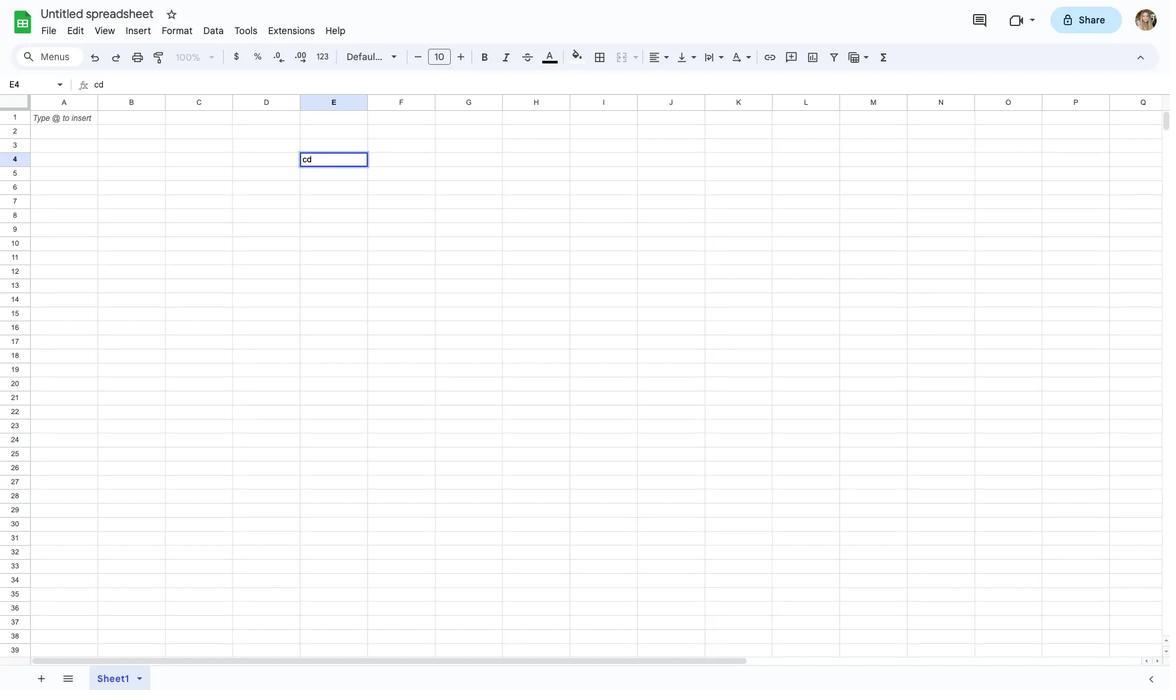 Task type: describe. For each thing, give the bounding box(es) containing it.
vertical align image
[[675, 47, 690, 66]]

default (arial)
[[347, 51, 408, 63]]

main toolbar
[[83, 0, 895, 631]]

Zoom text field
[[172, 48, 204, 67]]

123 button
[[312, 47, 333, 67]]

fill color image
[[570, 47, 585, 63]]

sheet1 button
[[89, 666, 150, 690]]

insert
[[126, 25, 151, 37]]

edit
[[67, 25, 84, 37]]

extensions menu item
[[263, 23, 320, 39]]

file menu item
[[36, 23, 62, 39]]

insert menu item
[[120, 23, 156, 39]]

Menus field
[[17, 47, 84, 66]]

%
[[254, 51, 262, 62]]

share button
[[1051, 7, 1122, 33]]

Font size field
[[428, 49, 456, 65]]

tools menu item
[[229, 23, 263, 39]]

application containing share
[[0, 0, 1170, 690]]

% button
[[248, 47, 268, 67]]

(arial)
[[381, 51, 408, 63]]

extensions
[[268, 25, 315, 37]]

help menu item
[[320, 23, 351, 39]]

cd
[[303, 154, 312, 164]]

sheet1 toolbar
[[85, 666, 161, 690]]

view
[[95, 25, 115, 37]]

borders image
[[592, 47, 608, 66]]

functions image
[[876, 47, 892, 66]]

all sheets image
[[57, 667, 78, 689]]

name box (⌘ + j) element
[[4, 77, 67, 93]]

view menu item
[[89, 23, 120, 39]]

text wrapping image
[[702, 47, 717, 66]]

cd﻿ text field
[[94, 77, 1170, 94]]

text rotation image
[[730, 47, 745, 66]]

file
[[41, 25, 57, 37]]

Zoom field
[[170, 47, 220, 67]]



Task type: vqa. For each thing, say whether or not it's contained in the screenshot.
Learn more link
no



Task type: locate. For each thing, give the bounding box(es) containing it.
menu bar banner
[[0, 0, 1170, 690]]

text color image
[[542, 47, 557, 63]]

font list. default (arial) selected. option
[[347, 47, 408, 66]]

E4 field
[[303, 154, 365, 164]]

format
[[162, 25, 193, 37]]

format menu item
[[156, 23, 198, 39]]

share
[[1079, 14, 1106, 26]]

edit menu item
[[62, 23, 89, 39]]

cd﻿
[[94, 79, 104, 90]]

application
[[0, 0, 1170, 690]]

123
[[317, 51, 329, 61]]

sheet1
[[97, 673, 129, 685]]

0 horizontal spatial toolbar
[[27, 666, 84, 690]]

toolbar
[[27, 666, 84, 690], [164, 666, 167, 690]]

menu bar
[[36, 17, 351, 39]]

menu bar containing file
[[36, 17, 351, 39]]

menu bar inside menu bar banner
[[36, 17, 351, 39]]

data
[[203, 25, 224, 37]]

None text field
[[5, 78, 55, 91]]

toolbar right sheet1 toolbar in the left of the page
[[164, 666, 167, 690]]

$
[[234, 51, 239, 62]]

1 horizontal spatial toolbar
[[164, 666, 167, 690]]

$ button
[[226, 47, 247, 67]]

tools
[[235, 25, 258, 37]]

Font size text field
[[429, 49, 450, 65]]

1 toolbar from the left
[[27, 666, 84, 690]]

Star checkbox
[[162, 5, 181, 24]]

data menu item
[[198, 23, 229, 39]]

2 toolbar from the left
[[164, 666, 167, 690]]

toolbar left sheet1
[[27, 666, 84, 690]]

default
[[347, 51, 379, 63]]

Rename text field
[[36, 5, 161, 21]]

filter views image
[[847, 47, 862, 66]]

help
[[326, 25, 346, 37]]

none text field inside the name box (⌘ + j) element
[[5, 78, 55, 91]]



